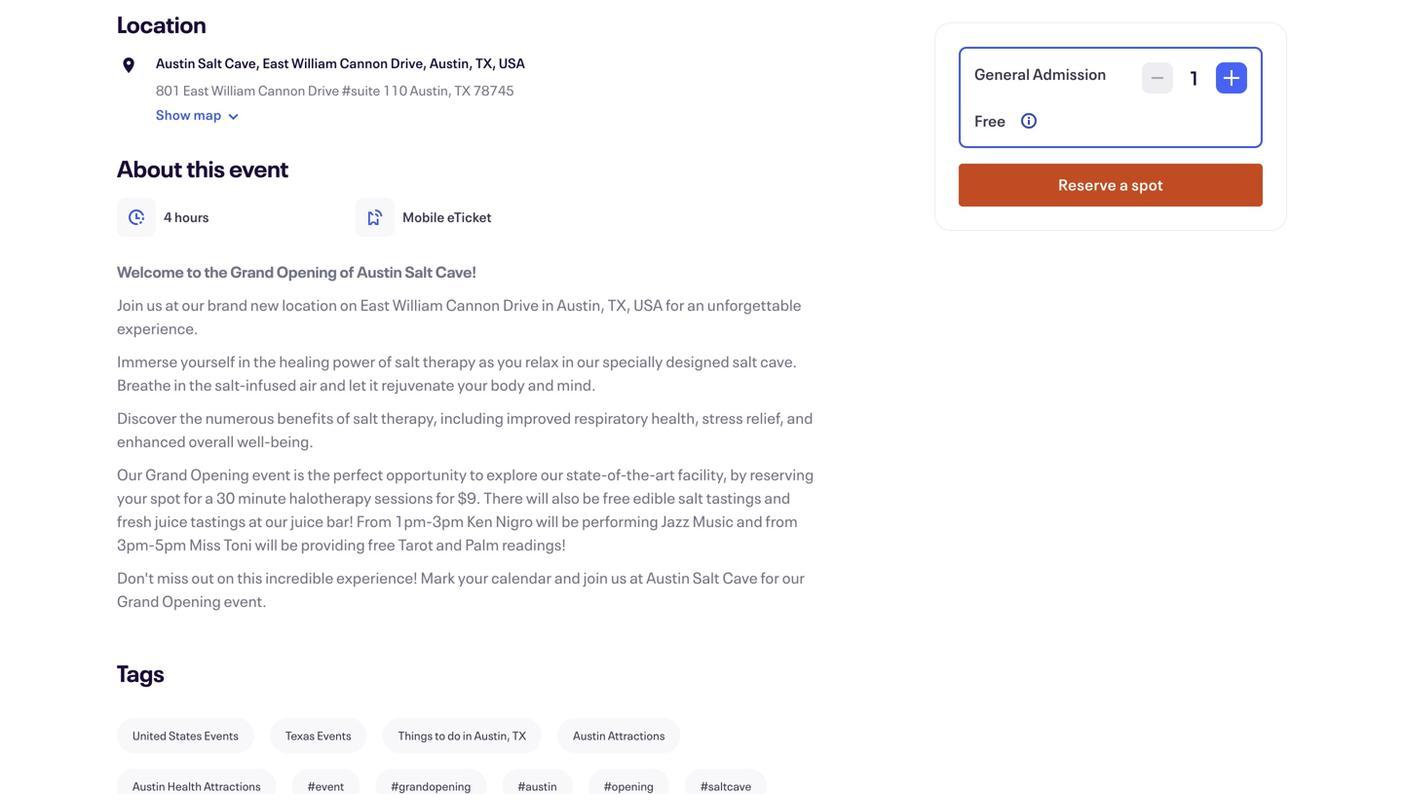 Task type: vqa. For each thing, say whether or not it's contained in the screenshot.
your
yes



Task type: describe. For each thing, give the bounding box(es) containing it.
at inside our grand opening event is the perfect opportunity to explore our state-of-the-art facility, by reserving your spot for a 30 minute halotherapy sessions for $9. there will also be free edible salt tastings and fresh juice tastings at our juice bar!  from 1pm-3pm ken nigro will be performing jazz music and from 3pm-5pm miss toni will be providing free tarot and palm readings!
[[249, 511, 262, 532]]

texas
[[285, 728, 315, 744]]

location
[[117, 9, 206, 39]]

to for the
[[187, 261, 201, 282]]

1 horizontal spatial be
[[562, 511, 579, 532]]

austin attractions
[[573, 728, 665, 744]]

salt inside "discover the numerous benefits of salt therapy, including improved respiratory health, stress relief, and enhanced overall well-being."
[[353, 407, 378, 428]]

is
[[294, 464, 305, 485]]

join
[[117, 294, 144, 315]]

2 horizontal spatial be
[[582, 487, 600, 508]]

welcome to the grand opening of austin salt cave!
[[117, 261, 477, 282]]

austin left attractions
[[573, 728, 606, 744]]

as
[[479, 351, 494, 372]]

to for do
[[435, 728, 445, 744]]

for up 3pm in the bottom of the page
[[436, 487, 455, 508]]

tx, inside join us at our brand new location on east william cannon drive in austin, tx, usa for an unforgettable experience.
[[608, 294, 631, 315]]

infused
[[246, 374, 297, 395]]

the up infused
[[253, 351, 276, 372]]

spot
[[150, 487, 181, 508]]

from
[[356, 511, 392, 532]]

east inside join us at our brand new location on east william cannon drive in austin, tx, usa for an unforgettable experience.
[[360, 294, 390, 315]]

us inside join us at our brand new location on east william cannon drive in austin, tx, usa for an unforgettable experience.
[[146, 294, 162, 315]]

states
[[169, 728, 202, 744]]

it
[[369, 374, 379, 395]]

0 horizontal spatial william
[[211, 81, 256, 99]]

austin left cave!
[[357, 261, 402, 282]]

and inside "discover the numerous benefits of salt therapy, including improved respiratory health, stress relief, and enhanced overall well-being."
[[787, 407, 813, 428]]

united states events
[[133, 728, 239, 744]]

austin, inside the things to do in austin, tx link
[[474, 728, 510, 744]]

air
[[299, 374, 317, 395]]

tarot
[[398, 534, 433, 555]]

including
[[440, 407, 504, 428]]

your inside our grand opening event is the perfect opportunity to explore our state-of-the-art facility, by reserving your spot for a 30 minute halotherapy sessions for $9. there will also be free edible salt tastings and fresh juice tastings at our juice bar!  from 1pm-3pm ken nigro will be performing jazz music and from 3pm-5pm miss toni will be providing free tarot and palm readings!
[[117, 487, 147, 508]]

0 horizontal spatial free
[[368, 534, 395, 555]]

opening inside don't miss out on this incredible experience! mark your calendar and join us at austin salt cave for our grand opening event.
[[162, 591, 221, 611]]

incredible
[[265, 567, 333, 588]]

1 vertical spatial will
[[536, 511, 559, 532]]

usa inside join us at our brand new location on east william cannon drive in austin, tx, usa for an unforgettable experience.
[[634, 294, 663, 315]]

show map button
[[156, 100, 245, 132]]

0 vertical spatial east
[[262, 54, 289, 72]]

drive,
[[391, 54, 427, 72]]

show
[[156, 106, 191, 124]]

salt inside our grand opening event is the perfect opportunity to explore our state-of-the-art facility, by reserving your spot for a 30 minute halotherapy sessions for $9. there will also be free edible salt tastings and fresh juice tastings at our juice bar!  from 1pm-3pm ken nigro will be performing jazz music and from 3pm-5pm miss toni will be providing free tarot and palm readings!
[[678, 487, 703, 508]]

1 horizontal spatial free
[[603, 487, 630, 508]]

join us at our brand new location on east william cannon drive in austin, tx, usa for an unforgettable experience.
[[117, 294, 802, 339]]

enhanced
[[117, 431, 186, 452]]

explore
[[487, 464, 538, 485]]

on inside join us at our brand new location on east william cannon drive in austin, tx, usa for an unforgettable experience.
[[340, 294, 357, 315]]

location
[[282, 294, 337, 315]]

toni
[[224, 534, 252, 555]]

the up brand
[[204, 261, 228, 282]]

sessions
[[374, 487, 433, 508]]

0 horizontal spatial cannon
[[258, 81, 305, 99]]

4
[[164, 208, 172, 226]]

0 horizontal spatial tastings
[[190, 511, 246, 532]]

our grand opening event is the perfect opportunity to explore our state-of-the-art facility, by reserving your spot for a 30 minute halotherapy sessions for $9. there will also be free edible salt tastings and fresh juice tastings at our juice bar!  from 1pm-3pm ken nigro will be performing jazz music and from 3pm-5pm miss toni will be providing free tarot and palm readings!
[[117, 464, 814, 555]]

1pm-
[[395, 511, 432, 532]]

0 horizontal spatial east
[[183, 81, 209, 99]]

us inside don't miss out on this incredible experience! mark your calendar and join us at austin salt cave for our grand opening event.
[[611, 567, 627, 588]]

austin, inside join us at our brand new location on east william cannon drive in austin, tx, usa for an unforgettable experience.
[[557, 294, 605, 315]]

there
[[484, 487, 523, 508]]

and right air
[[320, 374, 346, 395]]

about
[[117, 153, 182, 184]]

don't
[[117, 567, 154, 588]]

drive inside austin salt cave, east william cannon drive, austin, tx, usa 801 east william cannon drive #suite 110 austin, tx 78745
[[308, 81, 339, 99]]

grand inside don't miss out on this incredible experience! mark your calendar and join us at austin salt cave for our grand opening event.
[[117, 591, 159, 611]]

0 vertical spatial event
[[229, 153, 289, 184]]

miss
[[189, 534, 221, 555]]

austin, right 'drive,'
[[430, 54, 473, 72]]

your inside immerse yourself in the healing power of salt therapy as you relax in our specially designed salt cave. breathe in the salt-infused air and let it rejuvenate your body and mind.
[[457, 374, 488, 395]]

3pm-
[[117, 534, 155, 555]]

things to do in austin, tx
[[398, 728, 526, 744]]

hours
[[174, 208, 209, 226]]

ken
[[467, 511, 493, 532]]

cave.
[[760, 351, 797, 372]]

miss
[[157, 567, 189, 588]]

discover
[[117, 407, 177, 428]]

1 horizontal spatial tastings
[[706, 487, 762, 508]]

opening inside our grand opening event is the perfect opportunity to explore our state-of-the-art facility, by reserving your spot for a 30 minute halotherapy sessions for $9. there will also be free edible salt tastings and fresh juice tastings at our juice bar!  from 1pm-3pm ken nigro will be performing jazz music and from 3pm-5pm miss toni will be providing free tarot and palm readings!
[[190, 464, 249, 485]]

join
[[583, 567, 608, 588]]

0 vertical spatial this
[[186, 153, 225, 184]]

of inside "discover the numerous benefits of salt therapy, including improved respiratory health, stress relief, and enhanced overall well-being."
[[336, 407, 350, 428]]

for inside don't miss out on this incredible experience! mark your calendar and join us at austin salt cave for our grand opening event.
[[761, 567, 779, 588]]

overall
[[189, 431, 234, 452]]

therapy
[[423, 351, 476, 372]]

body
[[491, 374, 525, 395]]

william inside join us at our brand new location on east william cannon drive in austin, tx, usa for an unforgettable experience.
[[393, 294, 443, 315]]

healing
[[279, 351, 330, 372]]

grand inside our grand opening event is the perfect opportunity to explore our state-of-the-art facility, by reserving your spot for a 30 minute halotherapy sessions for $9. there will also be free edible salt tastings and fresh juice tastings at our juice bar!  from 1pm-3pm ken nigro will be performing jazz music and from 3pm-5pm miss toni will be providing free tarot and palm readings!
[[145, 464, 188, 485]]

about this event
[[117, 153, 289, 184]]

unforgettable
[[707, 294, 802, 315]]

texas events link
[[270, 718, 367, 753]]

being.
[[270, 431, 314, 452]]

tx inside austin salt cave, east william cannon drive, austin, tx, usa 801 east william cannon drive #suite 110 austin, tx 78745
[[454, 81, 471, 99]]

do
[[448, 728, 461, 744]]

austin inside don't miss out on this incredible experience! mark your calendar and join us at austin salt cave for our grand opening event.
[[646, 567, 690, 588]]

by
[[730, 464, 747, 485]]

1 horizontal spatial salt
[[405, 261, 433, 282]]

jazz
[[661, 511, 690, 532]]

designed
[[666, 351, 730, 372]]

in up the salt-
[[238, 351, 251, 372]]

immerse yourself in the healing power of salt therapy as you relax in our specially designed salt cave. breathe in the salt-infused air and let it rejuvenate your body and mind.
[[117, 351, 797, 395]]

our inside don't miss out on this incredible experience! mark your calendar and join us at austin salt cave for our grand opening event.
[[782, 567, 805, 588]]

attractions
[[608, 728, 665, 744]]

things to do in austin, tx link
[[383, 718, 542, 753]]

and left from
[[737, 511, 763, 532]]

welcome
[[117, 261, 184, 282]]

map
[[194, 106, 222, 124]]

event inside our grand opening event is the perfect opportunity to explore our state-of-the-art facility, by reserving your spot for a 30 minute halotherapy sessions for $9. there will also be free edible salt tastings and fresh juice tastings at our juice bar!  from 1pm-3pm ken nigro will be performing jazz music and from 3pm-5pm miss toni will be providing free tarot and palm readings!
[[252, 464, 291, 485]]

at inside join us at our brand new location on east william cannon drive in austin, tx, usa for an unforgettable experience.
[[165, 294, 179, 315]]

events inside texas events link
[[317, 728, 351, 744]]

performing
[[582, 511, 658, 532]]

nigro
[[496, 511, 533, 532]]

of inside immerse yourself in the healing power of salt therapy as you relax in our specially designed salt cave. breathe in the salt-infused air and let it rejuvenate your body and mind.
[[378, 351, 392, 372]]

and inside don't miss out on this incredible experience! mark your calendar and join us at austin salt cave for our grand opening event.
[[554, 567, 581, 588]]

yourself
[[180, 351, 235, 372]]

0 vertical spatial opening
[[277, 261, 337, 282]]

reserving
[[750, 464, 814, 485]]

eticket
[[447, 208, 492, 226]]

bar!
[[326, 511, 354, 532]]

new
[[250, 294, 279, 315]]

experience.
[[117, 318, 198, 339]]

stress
[[702, 407, 743, 428]]

our
[[117, 464, 142, 485]]

in inside join us at our brand new location on east william cannon drive in austin, tx, usa for an unforgettable experience.
[[542, 294, 554, 315]]

well-
[[237, 431, 270, 452]]



Task type: locate. For each thing, give the bounding box(es) containing it.
801
[[156, 81, 180, 99]]

minute
[[238, 487, 286, 508]]

our left brand
[[182, 294, 205, 315]]

free down from
[[368, 534, 395, 555]]

united states events link
[[117, 718, 254, 753]]

austin salt cave, east william cannon drive, austin, tx, usa 801 east william cannon drive #suite 110 austin, tx 78745
[[156, 54, 525, 99]]

breathe
[[117, 374, 171, 395]]

1 vertical spatial grand
[[145, 464, 188, 485]]

salt left cave
[[693, 567, 720, 588]]

let
[[349, 374, 366, 395]]

1 vertical spatial tastings
[[190, 511, 246, 532]]

0 vertical spatial us
[[146, 294, 162, 315]]

events inside united states events link
[[204, 728, 239, 744]]

0 vertical spatial be
[[582, 487, 600, 508]]

mobile eticket
[[402, 208, 492, 226]]

0 vertical spatial tx,
[[476, 54, 496, 72]]

2 vertical spatial salt
[[693, 567, 720, 588]]

#suite
[[342, 81, 380, 99]]

of-
[[607, 464, 627, 485]]

0 horizontal spatial be
[[280, 534, 298, 555]]

salt left cave!
[[405, 261, 433, 282]]

usa
[[499, 54, 525, 72], [634, 294, 663, 315]]

salt inside austin salt cave, east william cannon drive, austin, tx, usa 801 east william cannon drive #suite 110 austin, tx 78745
[[198, 54, 222, 72]]

salt left cave.
[[732, 351, 758, 372]]

cannon
[[340, 54, 388, 72], [258, 81, 305, 99], [446, 294, 500, 315]]

1 horizontal spatial tx
[[512, 728, 526, 744]]

1 vertical spatial opening
[[190, 464, 249, 485]]

salt up "rejuvenate"
[[395, 351, 420, 372]]

1 horizontal spatial usa
[[634, 294, 663, 315]]

grand up spot
[[145, 464, 188, 485]]

don't miss out on this incredible experience! mark your calendar and join us at austin salt cave for our grand opening event.
[[117, 567, 805, 611]]

0 vertical spatial drive
[[308, 81, 339, 99]]

austin inside austin salt cave, east william cannon drive, austin, tx, usa 801 east william cannon drive #suite 110 austin, tx 78745
[[156, 54, 195, 72]]

of up power at the top left
[[340, 261, 354, 282]]

and up from
[[764, 487, 791, 508]]

on
[[340, 294, 357, 315], [217, 567, 234, 588]]

mark
[[421, 567, 455, 588]]

2 vertical spatial william
[[393, 294, 443, 315]]

1 vertical spatial east
[[183, 81, 209, 99]]

78745
[[473, 81, 514, 99]]

0 vertical spatial on
[[340, 294, 357, 315]]

to right 'welcome' at the top of page
[[187, 261, 201, 282]]

at inside don't miss out on this incredible experience! mark your calendar and join us at austin salt cave for our grand opening event.
[[630, 567, 643, 588]]

on right out
[[217, 567, 234, 588]]

the down 'yourself'
[[189, 374, 212, 395]]

austin,
[[430, 54, 473, 72], [410, 81, 452, 99], [557, 294, 605, 315], [474, 728, 510, 744]]

juice up 5pm
[[155, 511, 188, 532]]

at down minute
[[249, 511, 262, 532]]

us right join
[[611, 567, 627, 588]]

tastings down "by"
[[706, 487, 762, 508]]

be down also
[[562, 511, 579, 532]]

1 horizontal spatial events
[[317, 728, 351, 744]]

2 horizontal spatial salt
[[693, 567, 720, 588]]

0 vertical spatial to
[[187, 261, 201, 282]]

1 vertical spatial event
[[252, 464, 291, 485]]

opportunity
[[386, 464, 467, 485]]

calendar
[[491, 567, 552, 588]]

the right is on the left of the page
[[307, 464, 330, 485]]

1 vertical spatial your
[[117, 487, 147, 508]]

usa inside austin salt cave, east william cannon drive, austin, tx, usa 801 east william cannon drive #suite 110 austin, tx 78745
[[499, 54, 525, 72]]

2 horizontal spatial at
[[630, 567, 643, 588]]

mobile
[[402, 208, 445, 226]]

and right 'relief,'
[[787, 407, 813, 428]]

the
[[204, 261, 228, 282], [253, 351, 276, 372], [189, 374, 212, 395], [180, 407, 203, 428], [307, 464, 330, 485]]

110
[[383, 81, 407, 99]]

cannon down cave!
[[446, 294, 500, 315]]

therapy,
[[381, 407, 438, 428]]

benefits
[[277, 407, 334, 428]]

experience!
[[336, 567, 418, 588]]

immerse
[[117, 351, 178, 372]]

1 vertical spatial us
[[611, 567, 627, 588]]

show map
[[156, 106, 222, 124]]

1 horizontal spatial this
[[237, 567, 262, 588]]

william right cave,
[[292, 54, 337, 72]]

grand up new
[[230, 261, 274, 282]]

2 vertical spatial grand
[[117, 591, 159, 611]]

3pm
[[432, 511, 464, 532]]

united
[[133, 728, 167, 744]]

tastings down 30
[[190, 511, 246, 532]]

austin attractions link
[[558, 718, 681, 753]]

in up relax in the left of the page
[[542, 294, 554, 315]]

us up experience.
[[146, 294, 162, 315]]

opening down out
[[162, 591, 221, 611]]

tx
[[454, 81, 471, 99], [512, 728, 526, 744]]

from
[[766, 511, 798, 532]]

tx, up 78745
[[476, 54, 496, 72]]

for inside join us at our brand new location on east william cannon drive in austin, tx, usa for an unforgettable experience.
[[666, 294, 684, 315]]

cannon down cave,
[[258, 81, 305, 99]]

0 vertical spatial tx
[[454, 81, 471, 99]]

1 horizontal spatial william
[[292, 54, 337, 72]]

2 horizontal spatial east
[[360, 294, 390, 315]]

improved
[[507, 407, 571, 428]]

2 vertical spatial be
[[280, 534, 298, 555]]

2 vertical spatial to
[[435, 728, 445, 744]]

will
[[526, 487, 549, 508], [536, 511, 559, 532], [255, 534, 278, 555]]

our inside immerse yourself in the healing power of salt therapy as you relax in our specially designed salt cave. breathe in the salt-infused air and let it rejuvenate your body and mind.
[[577, 351, 600, 372]]

cave!
[[435, 261, 477, 282]]

salt down facility,
[[678, 487, 703, 508]]

tx right 'do'
[[512, 728, 526, 744]]

events right states
[[204, 728, 239, 744]]

be
[[582, 487, 600, 508], [562, 511, 579, 532], [280, 534, 298, 555]]

readings!
[[502, 534, 566, 555]]

30
[[216, 487, 235, 508]]

drive inside join us at our brand new location on east william cannon drive in austin, tx, usa for an unforgettable experience.
[[503, 294, 539, 315]]

and down 3pm in the bottom of the page
[[436, 534, 462, 555]]

this inside don't miss out on this incredible experience! mark your calendar and join us at austin salt cave for our grand opening event.
[[237, 567, 262, 588]]

in right 'do'
[[463, 728, 472, 744]]

to inside our grand opening event is the perfect opportunity to explore our state-of-the-art facility, by reserving your spot for a 30 minute halotherapy sessions for $9. there will also be free edible salt tastings and fresh juice tastings at our juice bar!  from 1pm-3pm ken nigro will be performing jazz music and from 3pm-5pm miss toni will be providing free tarot and palm readings!
[[470, 464, 484, 485]]

salt inside don't miss out on this incredible experience! mark your calendar and join us at austin salt cave for our grand opening event.
[[693, 567, 720, 588]]

your down palm
[[458, 567, 488, 588]]

of up it
[[378, 351, 392, 372]]

1 vertical spatial william
[[211, 81, 256, 99]]

salt
[[198, 54, 222, 72], [405, 261, 433, 282], [693, 567, 720, 588]]

0 horizontal spatial on
[[217, 567, 234, 588]]

cave,
[[225, 54, 260, 72]]

0 horizontal spatial us
[[146, 294, 162, 315]]

east
[[262, 54, 289, 72], [183, 81, 209, 99], [360, 294, 390, 315]]

1 vertical spatial at
[[249, 511, 262, 532]]

the up overall
[[180, 407, 203, 428]]

0 vertical spatial usa
[[499, 54, 525, 72]]

cannon up #suite
[[340, 54, 388, 72]]

0 vertical spatial free
[[603, 487, 630, 508]]

on right location
[[340, 294, 357, 315]]

this up hours
[[186, 153, 225, 184]]

in right breathe
[[174, 374, 186, 395]]

0 vertical spatial will
[[526, 487, 549, 508]]

in
[[542, 294, 554, 315], [238, 351, 251, 372], [562, 351, 574, 372], [174, 374, 186, 395], [463, 728, 472, 744]]

1 vertical spatial this
[[237, 567, 262, 588]]

numerous
[[205, 407, 274, 428]]

your down as
[[457, 374, 488, 395]]

relief,
[[746, 407, 784, 428]]

power
[[333, 351, 375, 372]]

to inside the things to do in austin, tx link
[[435, 728, 445, 744]]

the inside our grand opening event is the perfect opportunity to explore our state-of-the-art facility, by reserving your spot for a 30 minute halotherapy sessions for $9. there will also be free edible salt tastings and fresh juice tastings at our juice bar!  from 1pm-3pm ken nigro will be performing jazz music and from 3pm-5pm miss toni will be providing free tarot and palm readings!
[[307, 464, 330, 485]]

0 vertical spatial william
[[292, 54, 337, 72]]

0 vertical spatial tastings
[[706, 487, 762, 508]]

tx,
[[476, 54, 496, 72], [608, 294, 631, 315]]

2 vertical spatial cannon
[[446, 294, 500, 315]]

salt left cave,
[[198, 54, 222, 72]]

for left an in the top of the page
[[666, 294, 684, 315]]

mind.
[[557, 374, 596, 395]]

opening
[[277, 261, 337, 282], [190, 464, 249, 485], [162, 591, 221, 611]]

0 horizontal spatial usa
[[499, 54, 525, 72]]

a
[[205, 487, 213, 508]]

free down the of-
[[603, 487, 630, 508]]

be up incredible
[[280, 534, 298, 555]]

1 vertical spatial on
[[217, 567, 234, 588]]

0 horizontal spatial events
[[204, 728, 239, 744]]

1 horizontal spatial east
[[262, 54, 289, 72]]

1 vertical spatial tx,
[[608, 294, 631, 315]]

events right texas
[[317, 728, 351, 744]]

4 hours
[[164, 208, 209, 226]]

0 vertical spatial your
[[457, 374, 488, 395]]

at
[[165, 294, 179, 315], [249, 511, 262, 532], [630, 567, 643, 588]]

this up event.
[[237, 567, 262, 588]]

1 vertical spatial tx
[[512, 728, 526, 744]]

juice
[[155, 511, 188, 532], [291, 511, 324, 532]]

east right cave,
[[262, 54, 289, 72]]

your up fresh
[[117, 487, 147, 508]]

1 horizontal spatial cannon
[[340, 54, 388, 72]]

will up readings!
[[536, 511, 559, 532]]

1 horizontal spatial us
[[611, 567, 627, 588]]

2 vertical spatial your
[[458, 567, 488, 588]]

tx inside the things to do in austin, tx link
[[512, 728, 526, 744]]

salt
[[395, 351, 420, 372], [732, 351, 758, 372], [353, 407, 378, 428], [678, 487, 703, 508]]

2 horizontal spatial to
[[470, 464, 484, 485]]

2 juice from the left
[[291, 511, 324, 532]]

austin, right 'do'
[[474, 728, 510, 744]]

for
[[666, 294, 684, 315], [183, 487, 202, 508], [436, 487, 455, 508], [761, 567, 779, 588]]

1 vertical spatial free
[[368, 534, 395, 555]]

cannon inside join us at our brand new location on east william cannon drive in austin, tx, usa for an unforgettable experience.
[[446, 294, 500, 315]]

tags
[[117, 658, 165, 688]]

will right toni
[[255, 534, 278, 555]]

usa left an in the top of the page
[[634, 294, 663, 315]]

for right cave
[[761, 567, 779, 588]]

1 vertical spatial to
[[470, 464, 484, 485]]

our down minute
[[265, 511, 288, 532]]

2 horizontal spatial william
[[393, 294, 443, 315]]

tastings
[[706, 487, 762, 508], [190, 511, 246, 532]]

0 vertical spatial of
[[340, 261, 354, 282]]

1 events from the left
[[204, 728, 239, 744]]

grand down don't
[[117, 591, 159, 611]]

1 vertical spatial salt
[[405, 261, 433, 282]]

rejuvenate
[[381, 374, 455, 395]]

0 horizontal spatial tx,
[[476, 54, 496, 72]]

east up show map
[[183, 81, 209, 99]]

0 horizontal spatial salt
[[198, 54, 222, 72]]

1 horizontal spatial tx,
[[608, 294, 631, 315]]

opening up location
[[277, 261, 337, 282]]

0 horizontal spatial this
[[186, 153, 225, 184]]

1 vertical spatial cannon
[[258, 81, 305, 99]]

0 vertical spatial cannon
[[340, 54, 388, 72]]

our right cave
[[782, 567, 805, 588]]

1 vertical spatial usa
[[634, 294, 663, 315]]

2 vertical spatial at
[[630, 567, 643, 588]]

also
[[552, 487, 580, 508]]

tx, inside austin salt cave, east william cannon drive, austin, tx, usa 801 east william cannon drive #suite 110 austin, tx 78745
[[476, 54, 496, 72]]

east up power at the top left
[[360, 294, 390, 315]]

in up mind.
[[562, 351, 574, 372]]

halotherapy
[[289, 487, 372, 508]]

0 horizontal spatial juice
[[155, 511, 188, 532]]

william down cave!
[[393, 294, 443, 315]]

0 horizontal spatial drive
[[308, 81, 339, 99]]

0 vertical spatial grand
[[230, 261, 274, 282]]

opening up 30
[[190, 464, 249, 485]]

our
[[182, 294, 205, 315], [577, 351, 600, 372], [541, 464, 563, 485], [265, 511, 288, 532], [782, 567, 805, 588]]

discover the numerous benefits of salt therapy, including improved respiratory health, stress relief, and enhanced overall well-being.
[[117, 407, 813, 452]]

event down show map dropdown button
[[229, 153, 289, 184]]

salt down let
[[353, 407, 378, 428]]

out
[[191, 567, 214, 588]]

1 horizontal spatial drive
[[503, 294, 539, 315]]

cave
[[723, 567, 758, 588]]

us
[[146, 294, 162, 315], [611, 567, 627, 588]]

our inside join us at our brand new location on east william cannon drive in austin, tx, usa for an unforgettable experience.
[[182, 294, 205, 315]]

austin, up relax in the left of the page
[[557, 294, 605, 315]]

1 horizontal spatial juice
[[291, 511, 324, 532]]

0 vertical spatial salt
[[198, 54, 222, 72]]

event.
[[224, 591, 267, 611]]

2 vertical spatial opening
[[162, 591, 221, 611]]

and left join
[[554, 567, 581, 588]]

2 vertical spatial of
[[336, 407, 350, 428]]

on inside don't miss out on this incredible experience! mark your calendar and join us at austin salt cave for our grand opening event.
[[217, 567, 234, 588]]

our up mind.
[[577, 351, 600, 372]]

1 vertical spatial of
[[378, 351, 392, 372]]

be down state-
[[582, 487, 600, 508]]

1 horizontal spatial on
[[340, 294, 357, 315]]

0 horizontal spatial at
[[165, 294, 179, 315]]

tx left 78745
[[454, 81, 471, 99]]

austin up 801
[[156, 54, 195, 72]]

1 horizontal spatial at
[[249, 511, 262, 532]]

respiratory
[[574, 407, 648, 428]]

austin, down 'drive,'
[[410, 81, 452, 99]]

0 vertical spatial at
[[165, 294, 179, 315]]

at right join
[[630, 567, 643, 588]]

0 horizontal spatial to
[[187, 261, 201, 282]]

your inside don't miss out on this incredible experience! mark your calendar and join us at austin salt cave for our grand opening event.
[[458, 567, 488, 588]]

and
[[320, 374, 346, 395], [528, 374, 554, 395], [787, 407, 813, 428], [764, 487, 791, 508], [737, 511, 763, 532], [436, 534, 462, 555], [554, 567, 581, 588]]

1 horizontal spatial to
[[435, 728, 445, 744]]

fresh
[[117, 511, 152, 532]]

2 horizontal spatial cannon
[[446, 294, 500, 315]]

music
[[692, 511, 734, 532]]

to up $9.
[[470, 464, 484, 485]]

2 vertical spatial will
[[255, 534, 278, 555]]

to left 'do'
[[435, 728, 445, 744]]

drive up you
[[503, 294, 539, 315]]

this
[[186, 153, 225, 184], [237, 567, 262, 588]]

perfect
[[333, 464, 383, 485]]

juice left bar!
[[291, 511, 324, 532]]

the inside "discover the numerous benefits of salt therapy, including improved respiratory health, stress relief, and enhanced overall well-being."
[[180, 407, 203, 428]]

at up experience.
[[165, 294, 179, 315]]

0 horizontal spatial tx
[[454, 81, 471, 99]]

of down let
[[336, 407, 350, 428]]

austin down jazz
[[646, 567, 690, 588]]

william down cave,
[[211, 81, 256, 99]]

for left a
[[183, 487, 202, 508]]

our up also
[[541, 464, 563, 485]]

usa up 78745
[[499, 54, 525, 72]]

1 vertical spatial be
[[562, 511, 579, 532]]

event up minute
[[252, 464, 291, 485]]

1 vertical spatial drive
[[503, 294, 539, 315]]

2 vertical spatial east
[[360, 294, 390, 315]]

1 juice from the left
[[155, 511, 188, 532]]

will left also
[[526, 487, 549, 508]]

tx, up the specially
[[608, 294, 631, 315]]

drive left #suite
[[308, 81, 339, 99]]

relax
[[525, 351, 559, 372]]

2 events from the left
[[317, 728, 351, 744]]

and down relax in the left of the page
[[528, 374, 554, 395]]



